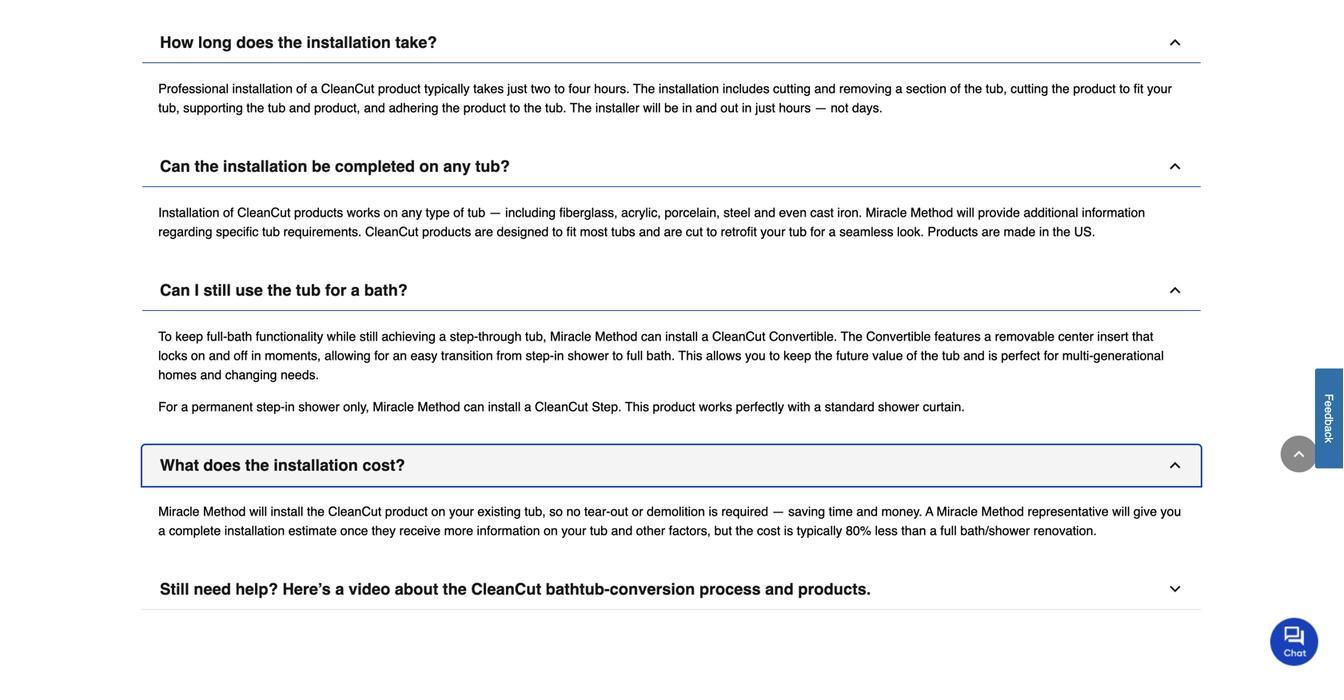 Task type: locate. For each thing, give the bounding box(es) containing it.
3 are from the left
[[982, 224, 1000, 239]]

1 horizontal spatial any
[[443, 157, 471, 175]]

process
[[699, 580, 761, 598]]

1 horizontal spatial be
[[664, 100, 679, 115]]

will
[[643, 100, 661, 115], [957, 205, 975, 220], [249, 504, 267, 519], [1112, 504, 1130, 519]]

tub, left so
[[524, 504, 546, 519]]

just down includes
[[755, 100, 775, 115]]

miracle inside to keep full-bath functionality while still achieving a step-through tub, miracle method can install a cleancut convertible. the convertible features a removable center insert that locks on and off in moments, allowing for an easy transition from step-in shower to full bath. this allows you to keep the future value of the tub and is perfect for multi-generational homes and changing needs.
[[550, 329, 591, 344]]

0 vertical spatial just
[[507, 81, 527, 96]]

money.
[[881, 504, 922, 519]]

method down easy on the left bottom
[[418, 399, 460, 414]]

install up bath.
[[665, 329, 698, 344]]

tub down tear-
[[590, 523, 608, 538]]

miracle inside installation of cleancut products works on any type of tub — including fiberglass, acrylic, porcelain, steel and even cast iron. miracle method will provide additional information regarding specific tub requirements. cleancut products are designed to fit most tubs and are cut to retrofit your tub for a seamless look. products are made in the us.
[[866, 205, 907, 220]]

2 horizontal spatial is
[[988, 348, 998, 363]]

tub, inside to keep full-bath functionality while still achieving a step-through tub, miracle method can install a cleancut convertible. the convertible features a removable center insert that locks on and off in moments, allowing for an easy transition from step-in shower to full bath. this allows you to keep the future value of the tub and is perfect for multi-generational homes and changing needs.
[[525, 329, 547, 344]]

multi-
[[1062, 348, 1094, 363]]

be
[[664, 100, 679, 115], [312, 157, 330, 175]]

1 vertical spatial can
[[160, 281, 190, 299]]

1 vertical spatial information
[[477, 523, 540, 538]]

information down existing
[[477, 523, 540, 538]]

they
[[372, 523, 396, 538]]

1 horizontal spatial shower
[[568, 348, 609, 363]]

the
[[633, 81, 655, 96], [570, 100, 592, 115], [841, 329, 863, 344]]

method inside to keep full-bath functionality while still achieving a step-through tub, miracle method can install a cleancut convertible. the convertible features a removable center insert that locks on and off in moments, allowing for an easy transition from step-in shower to full bath. this allows you to keep the future value of the tub and is perfect for multi-generational homes and changing needs.
[[595, 329, 638, 344]]

to
[[554, 81, 565, 96], [1119, 81, 1130, 96], [510, 100, 520, 115], [552, 224, 563, 239], [707, 224, 717, 239], [612, 348, 623, 363], [769, 348, 780, 363]]

the inside button
[[245, 456, 269, 474]]

will inside professional installation of a cleancut product typically takes just two to four hours. the installation includes cutting and removing a section of the tub, cutting the product to fit your tub, supporting the tub and product, and adhering the product to the tub. the installer will be in and out in just hours — not days.
[[643, 100, 661, 115]]

shower inside to keep full-bath functionality while still achieving a step-through tub, miracle method can install a cleancut convertible. the convertible features a removable center insert that locks on and off in moments, allowing for an easy transition from step-in shower to full bath. this allows you to keep the future value of the tub and is perfect for multi-generational homes and changing needs.
[[568, 348, 609, 363]]

installation inside miracle method will install the cleancut product on your existing tub, so no tear-out or demolition is required — saving time and money. a miracle method representative will give you a complete installation estimate once they receive more information on your tub and other factors, but the cost is typically 80% less than a full bath/shower renovation.
[[224, 523, 285, 538]]

1 vertical spatial works
[[699, 399, 732, 414]]

a up product,
[[310, 81, 318, 96]]

0 horizontal spatial products
[[294, 205, 343, 220]]

1 vertical spatial step-
[[526, 348, 554, 363]]

to keep full-bath functionality while still achieving a step-through tub, miracle method can install a cleancut convertible. the convertible features a removable center insert that locks on and off in moments, allowing for an easy transition from step-in shower to full bath. this allows you to keep the future value of the tub and is perfect for multi-generational homes and changing needs.
[[158, 329, 1164, 382]]

just left two
[[507, 81, 527, 96]]

homes
[[158, 367, 197, 382]]

is inside to keep full-bath functionality while still achieving a step-through tub, miracle method can install a cleancut convertible. the convertible features a removable center insert that locks on and off in moments, allowing for an easy transition from step-in shower to full bath. this allows you to keep the future value of the tub and is perfect for multi-generational homes and changing needs.
[[988, 348, 998, 363]]

0 horizontal spatial information
[[477, 523, 540, 538]]

center
[[1058, 329, 1094, 344]]

2 can from the top
[[160, 281, 190, 299]]

0 vertical spatial fit
[[1134, 81, 1144, 96]]

and up can the installation be completed on any tub? button
[[696, 100, 717, 115]]

0 horizontal spatial out
[[610, 504, 628, 519]]

requirements.
[[283, 224, 362, 239]]

2 are from the left
[[664, 224, 682, 239]]

install up estimate
[[271, 504, 303, 519]]

a
[[926, 504, 933, 519]]

full inside miracle method will install the cleancut product on your existing tub, so no tear-out or demolition is required — saving time and money. a miracle method representative will give you a complete installation estimate once they receive more information on your tub and other factors, but the cost is typically 80% less than a full bath/shower renovation.
[[940, 523, 957, 538]]

1 vertical spatial products
[[422, 224, 471, 239]]

type
[[426, 205, 450, 220]]

the inside to keep full-bath functionality while still achieving a step-through tub, miracle method can install a cleancut convertible. the convertible features a removable center insert that locks on and off in moments, allowing for an easy transition from step-in shower to full bath. this allows you to keep the future value of the tub and is perfect for multi-generational homes and changing needs.
[[841, 329, 863, 344]]

chevron up image inside can the installation be completed on any tub? button
[[1167, 158, 1183, 174]]

miracle up seamless
[[866, 205, 907, 220]]

0 vertical spatial typically
[[424, 81, 470, 96]]

1 horizontal spatial information
[[1082, 205, 1145, 220]]

does right what on the left
[[203, 456, 241, 474]]

1 horizontal spatial you
[[1161, 504, 1181, 519]]

cleancut left bathtub-
[[471, 580, 541, 598]]

perfectly
[[736, 399, 784, 414]]

be right installer
[[664, 100, 679, 115]]

installation inside button
[[274, 456, 358, 474]]

including
[[505, 205, 556, 220]]

0 vertical spatial does
[[236, 33, 274, 52]]

0 vertical spatial out
[[721, 100, 738, 115]]

out left "or" in the left of the page
[[610, 504, 628, 519]]

still inside button
[[203, 281, 231, 299]]

0 horizontal spatial can
[[464, 399, 484, 414]]

install down from
[[488, 399, 521, 414]]

works inside installation of cleancut products works on any type of tub — including fiberglass, acrylic, porcelain, steel and even cast iron. miracle method will provide additional information regarding specific tub requirements. cleancut products are designed to fit most tubs and are cut to retrofit your tub for a seamless look. products are made in the us.
[[347, 205, 380, 220]]

1 horizontal spatial works
[[699, 399, 732, 414]]

this right bath.
[[678, 348, 702, 363]]

need
[[194, 580, 231, 598]]

0 vertical spatial this
[[678, 348, 702, 363]]

you inside miracle method will install the cleancut product on your existing tub, so no tear-out or demolition is required — saving time and money. a miracle method representative will give you a complete installation estimate once they receive more information on your tub and other factors, but the cost is typically 80% less than a full bath/shower renovation.
[[1161, 504, 1181, 519]]

cleancut up the bath?
[[365, 224, 419, 239]]

any for tub?
[[443, 157, 471, 175]]

a right for
[[181, 399, 188, 414]]

convertible.
[[769, 329, 837, 344]]

on
[[419, 157, 439, 175], [384, 205, 398, 220], [191, 348, 205, 363], [431, 504, 446, 519], [544, 523, 558, 538]]

method up complete
[[203, 504, 246, 519]]

take?
[[395, 33, 437, 52]]

a right with
[[814, 399, 821, 414]]

still need help? here's a video about the cleancut bathtub-conversion process and products.
[[160, 580, 871, 598]]

will up products
[[957, 205, 975, 220]]

1 are from the left
[[475, 224, 493, 239]]

chevron up image
[[1167, 34, 1183, 50], [1167, 158, 1183, 174], [1167, 282, 1183, 298], [1291, 446, 1307, 462]]

2 horizontal spatial step-
[[526, 348, 554, 363]]

0 horizontal spatial you
[[745, 348, 766, 363]]

tub.
[[545, 100, 567, 115]]

cleancut inside professional installation of a cleancut product typically takes just two to four hours. the installation includes cutting and removing a section of the tub, cutting the product to fit your tub, supporting the tub and product, and adhering the product to the tub. the installer will be in and out in just hours — not days.
[[321, 81, 374, 96]]

a inside installation of cleancut products works on any type of tub — including fiberglass, acrylic, porcelain, steel and even cast iron. miracle method will provide additional information regarding specific tub requirements. cleancut products are designed to fit most tubs and are cut to retrofit your tub for a seamless look. products are made in the us.
[[829, 224, 836, 239]]

chevron up image inside how long does the installation take? button
[[1167, 34, 1183, 50]]

and right process
[[765, 580, 794, 598]]

2 vertical spatial —
[[772, 504, 785, 519]]

0 horizontal spatial shower
[[298, 399, 340, 414]]

tub, down professional
[[158, 100, 180, 115]]

on left type
[[384, 205, 398, 220]]

so
[[549, 504, 563, 519]]

1 vertical spatial —
[[489, 205, 502, 220]]

help?
[[235, 580, 278, 598]]

a left video on the left bottom of the page
[[335, 580, 344, 598]]

typically up adhering
[[424, 81, 470, 96]]

the inside installation of cleancut products works on any type of tub — including fiberglass, acrylic, porcelain, steel and even cast iron. miracle method will provide additional information regarding specific tub requirements. cleancut products are designed to fit most tubs and are cut to retrofit your tub for a seamless look. products are made in the us.
[[1053, 224, 1071, 239]]

0 vertical spatial products
[[294, 205, 343, 220]]

of down "convertible"
[[907, 348, 917, 363]]

convertible
[[866, 329, 931, 344]]

1 horizontal spatial are
[[664, 224, 682, 239]]

0 vertical spatial still
[[203, 281, 231, 299]]

0 vertical spatial information
[[1082, 205, 1145, 220]]

chevron down image
[[1167, 581, 1183, 597]]

0 vertical spatial can
[[160, 157, 190, 175]]

1 horizontal spatial typically
[[797, 523, 842, 538]]

will right installer
[[643, 100, 661, 115]]

—
[[814, 100, 827, 115], [489, 205, 502, 220], [772, 504, 785, 519]]

0 vertical spatial install
[[665, 329, 698, 344]]

can down the transition
[[464, 399, 484, 414]]

0 vertical spatial step-
[[450, 329, 478, 344]]

0 horizontal spatial is
[[709, 504, 718, 519]]

1 horizontal spatial fit
[[1134, 81, 1144, 96]]

tub left product,
[[268, 100, 286, 115]]

0 horizontal spatial any
[[401, 205, 422, 220]]

still inside to keep full-bath functionality while still achieving a step-through tub, miracle method can install a cleancut convertible. the convertible features a removable center insert that locks on and off in moments, allowing for an easy transition from step-in shower to full bath. this allows you to keep the future value of the tub and is perfect for multi-generational homes and changing needs.
[[360, 329, 378, 344]]

in inside installation of cleancut products works on any type of tub — including fiberglass, acrylic, porcelain, steel and even cast iron. miracle method will provide additional information regarding specific tub requirements. cleancut products are designed to fit most tubs and are cut to retrofit your tub for a seamless look. products are made in the us.
[[1039, 224, 1049, 239]]

keep
[[175, 329, 203, 344], [784, 348, 811, 363]]

0 horizontal spatial just
[[507, 81, 527, 96]]

made
[[1004, 224, 1036, 239]]

installation up estimate
[[274, 456, 358, 474]]

products down type
[[422, 224, 471, 239]]

product inside miracle method will install the cleancut product on your existing tub, so no tear-out or demolition is required — saving time and money. a miracle method representative will give you a complete installation estimate once they receive more information on your tub and other factors, but the cost is typically 80% less than a full bath/shower renovation.
[[385, 504, 428, 519]]

any left tub?
[[443, 157, 471, 175]]

permanent
[[192, 399, 253, 414]]

a
[[310, 81, 318, 96], [895, 81, 903, 96], [829, 224, 836, 239], [351, 281, 360, 299], [439, 329, 446, 344], [702, 329, 709, 344], [984, 329, 991, 344], [181, 399, 188, 414], [524, 399, 531, 414], [814, 399, 821, 414], [1323, 426, 1336, 432], [158, 523, 165, 538], [930, 523, 937, 538], [335, 580, 344, 598]]

installation up specific
[[223, 157, 307, 175]]

1 vertical spatial does
[[203, 456, 241, 474]]

four
[[569, 81, 591, 96]]

easy
[[410, 348, 438, 363]]

2 vertical spatial is
[[784, 523, 793, 538]]

— up designed
[[489, 205, 502, 220]]

of inside to keep full-bath functionality while still achieving a step-through tub, miracle method can install a cleancut convertible. the convertible features a removable center insert that locks on and off in moments, allowing for an easy transition from step-in shower to full bath. this allows you to keep the future value of the tub and is perfect for multi-generational homes and changing needs.
[[907, 348, 917, 363]]

not
[[831, 100, 849, 115]]

tub inside button
[[296, 281, 321, 299]]

1 horizontal spatial cutting
[[1011, 81, 1048, 96]]

a down cast at right
[[829, 224, 836, 239]]

and up not in the right of the page
[[814, 81, 836, 96]]

in down includes
[[742, 100, 752, 115]]

2 horizontal spatial install
[[665, 329, 698, 344]]

e up b
[[1323, 407, 1336, 413]]

0 vertical spatial you
[[745, 348, 766, 363]]

miracle
[[866, 205, 907, 220], [550, 329, 591, 344], [373, 399, 414, 414], [158, 504, 200, 519], [937, 504, 978, 519]]

1 vertical spatial keep
[[784, 348, 811, 363]]

cleancut up specific
[[237, 205, 291, 220]]

chevron up image inside scroll to top 'element'
[[1291, 446, 1307, 462]]

still right the while
[[360, 329, 378, 344]]

0 vertical spatial keep
[[175, 329, 203, 344]]

your inside installation of cleancut products works on any type of tub — including fiberglass, acrylic, porcelain, steel and even cast iron. miracle method will provide additional information regarding specific tub requirements. cleancut products are designed to fit most tubs and are cut to retrofit your tub for a seamless look. products are made in the us.
[[761, 224, 785, 239]]

tub right specific
[[262, 224, 280, 239]]

chevron up image for how long does the installation take?
[[1167, 34, 1183, 50]]

still right i
[[203, 281, 231, 299]]

2 horizontal spatial the
[[841, 329, 863, 344]]

any inside button
[[443, 157, 471, 175]]

fit
[[1134, 81, 1144, 96], [566, 224, 576, 239]]

1 horizontal spatial step-
[[450, 329, 478, 344]]

just
[[507, 81, 527, 96], [755, 100, 775, 115]]

a inside still need help? here's a video about the cleancut bathtub-conversion process and products. button
[[335, 580, 344, 598]]

1 horizontal spatial can
[[641, 329, 662, 344]]

1 vertical spatial the
[[570, 100, 592, 115]]

be left completed
[[312, 157, 330, 175]]

1 vertical spatial fit
[[566, 224, 576, 239]]

2 horizontal spatial are
[[982, 224, 1000, 239]]

— left not in the right of the page
[[814, 100, 827, 115]]

0 vertical spatial any
[[443, 157, 471, 175]]

1 horizontal spatial this
[[678, 348, 702, 363]]

cleancut inside to keep full-bath functionality while still achieving a step-through tub, miracle method can install a cleancut convertible. the convertible features a removable center insert that locks on and off in moments, allowing for an easy transition from step-in shower to full bath. this allows you to keep the future value of the tub and is perfect for multi-generational homes and changing needs.
[[712, 329, 766, 344]]

you right give on the right bottom of the page
[[1161, 504, 1181, 519]]

1 vertical spatial typically
[[797, 523, 842, 538]]

2 vertical spatial step-
[[256, 399, 285, 414]]

hours.
[[594, 81, 630, 96]]

or
[[632, 504, 643, 519]]

chevron up image inside can i still use the tub for a bath? button
[[1167, 282, 1183, 298]]

products up requirements.
[[294, 205, 343, 220]]

representative
[[1028, 504, 1109, 519]]

from
[[497, 348, 522, 363]]

f e e d b a c k button
[[1315, 369, 1343, 469]]

are
[[475, 224, 493, 239], [664, 224, 682, 239], [982, 224, 1000, 239]]

2 vertical spatial the
[[841, 329, 863, 344]]

miracle right only,
[[373, 399, 414, 414]]

0 horizontal spatial cutting
[[773, 81, 811, 96]]

tub, right through
[[525, 329, 547, 344]]

0 horizontal spatial be
[[312, 157, 330, 175]]

how long does the installation take?
[[160, 33, 437, 52]]

the
[[278, 33, 302, 52], [964, 81, 982, 96], [1052, 81, 1070, 96], [246, 100, 264, 115], [442, 100, 460, 115], [524, 100, 542, 115], [195, 157, 219, 175], [1053, 224, 1071, 239], [267, 281, 291, 299], [815, 348, 833, 363], [921, 348, 939, 363], [245, 456, 269, 474], [307, 504, 325, 519], [736, 523, 753, 538], [443, 580, 467, 598]]

allows
[[706, 348, 742, 363]]

of right type
[[453, 205, 464, 220]]

full inside to keep full-bath functionality while still achieving a step-through tub, miracle method can install a cleancut convertible. the convertible features a removable center insert that locks on and off in moments, allowing for an easy transition from step-in shower to full bath. this allows you to keep the future value of the tub and is perfect for multi-generational homes and changing needs.
[[627, 348, 643, 363]]

required
[[721, 504, 768, 519]]

0 vertical spatial is
[[988, 348, 998, 363]]

tub inside professional installation of a cleancut product typically takes just two to four hours. the installation includes cutting and removing a section of the tub, cutting the product to fit your tub, supporting the tub and product, and adhering the product to the tub. the installer will be in and out in just hours — not days.
[[268, 100, 286, 115]]

full
[[627, 348, 643, 363], [940, 523, 957, 538]]

— up cost
[[772, 504, 785, 519]]

0 vertical spatial the
[[633, 81, 655, 96]]

can i still use the tub for a bath?
[[160, 281, 408, 299]]

be inside professional installation of a cleancut product typically takes just two to four hours. the installation includes cutting and removing a section of the tub, cutting the product to fit your tub, supporting the tub and product, and adhering the product to the tub. the installer will be in and out in just hours — not days.
[[664, 100, 679, 115]]

additional
[[1024, 205, 1078, 220]]

works
[[347, 205, 380, 220], [699, 399, 732, 414]]

value
[[872, 348, 903, 363]]

and
[[814, 81, 836, 96], [289, 100, 310, 115], [364, 100, 385, 115], [696, 100, 717, 115], [754, 205, 775, 220], [639, 224, 660, 239], [209, 348, 230, 363], [963, 348, 985, 363], [200, 367, 222, 382], [856, 504, 878, 519], [611, 523, 633, 538], [765, 580, 794, 598]]

is right cost
[[784, 523, 793, 538]]

on inside button
[[419, 157, 439, 175]]

cleancut
[[321, 81, 374, 96], [237, 205, 291, 220], [365, 224, 419, 239], [712, 329, 766, 344], [535, 399, 588, 414], [328, 504, 382, 519], [471, 580, 541, 598]]

any left type
[[401, 205, 422, 220]]

keep right to
[[175, 329, 203, 344]]

0 vertical spatial full
[[627, 348, 643, 363]]

tub,
[[986, 81, 1007, 96], [158, 100, 180, 115], [525, 329, 547, 344], [524, 504, 546, 519]]

with
[[788, 399, 811, 414]]

any for type
[[401, 205, 422, 220]]

1 horizontal spatial —
[[772, 504, 785, 519]]

this
[[678, 348, 702, 363], [625, 399, 649, 414]]

0 horizontal spatial keep
[[175, 329, 203, 344]]

keep down convertible.
[[784, 348, 811, 363]]

1 vertical spatial full
[[940, 523, 957, 538]]

on up type
[[419, 157, 439, 175]]

tub?
[[475, 157, 510, 175]]

your inside professional installation of a cleancut product typically takes just two to four hours. the installation includes cutting and removing a section of the tub, cutting the product to fit your tub, supporting the tub and product, and adhering the product to the tub. the installer will be in and out in just hours — not days.
[[1147, 81, 1172, 96]]

on right locks
[[191, 348, 205, 363]]

this inside to keep full-bath functionality while still achieving a step-through tub, miracle method can install a cleancut convertible. the convertible features a removable center insert that locks on and off in moments, allowing for an easy transition from step-in shower to full bath. this allows you to keep the future value of the tub and is perfect for multi-generational homes and changing needs.
[[678, 348, 702, 363]]

be inside button
[[312, 157, 330, 175]]

look.
[[897, 224, 924, 239]]

step-
[[450, 329, 478, 344], [526, 348, 554, 363], [256, 399, 285, 414]]

1 e from the top
[[1323, 401, 1336, 407]]

information inside miracle method will install the cleancut product on your existing tub, so no tear-out or demolition is required — saving time and money. a miracle method representative will give you a complete installation estimate once they receive more information on your tub and other factors, but the cost is typically 80% less than a full bath/shower renovation.
[[477, 523, 540, 538]]

typically
[[424, 81, 470, 96], [797, 523, 842, 538]]

step- up the transition
[[450, 329, 478, 344]]

for
[[158, 399, 177, 414]]

a left section
[[895, 81, 903, 96]]

in right off on the bottom left
[[251, 348, 261, 363]]

0 horizontal spatial step-
[[256, 399, 285, 414]]

0 horizontal spatial full
[[627, 348, 643, 363]]

demolition
[[647, 504, 705, 519]]

designed
[[497, 224, 549, 239]]

in right from
[[554, 348, 564, 363]]

about
[[395, 580, 438, 598]]

miracle up complete
[[158, 504, 200, 519]]

0 horizontal spatial fit
[[566, 224, 576, 239]]

method up products
[[911, 205, 953, 220]]

1 vertical spatial just
[[755, 100, 775, 115]]

information inside installation of cleancut products works on any type of tub — including fiberglass, acrylic, porcelain, steel and even cast iron. miracle method will provide additional information regarding specific tub requirements. cleancut products are designed to fit most tubs and are cut to retrofit your tub for a seamless look. products are made in the us.
[[1082, 205, 1145, 220]]

0 horizontal spatial works
[[347, 205, 380, 220]]

d
[[1323, 413, 1336, 420]]

0 vertical spatial —
[[814, 100, 827, 115]]

e up d
[[1323, 401, 1336, 407]]

1 horizontal spatial install
[[488, 399, 521, 414]]

e
[[1323, 401, 1336, 407], [1323, 407, 1336, 413]]

0 horizontal spatial typically
[[424, 81, 470, 96]]

tub, inside miracle method will install the cleancut product on your existing tub, so no tear-out or demolition is required — saving time and money. a miracle method representative will give you a complete installation estimate once they receive more information on your tub and other factors, but the cost is typically 80% less than a full bath/shower renovation.
[[524, 504, 546, 519]]

0 horizontal spatial this
[[625, 399, 649, 414]]

existing
[[478, 504, 521, 519]]

0 horizontal spatial still
[[203, 281, 231, 299]]

are left designed
[[475, 224, 493, 239]]

works left perfectly
[[699, 399, 732, 414]]

tub down features
[[942, 348, 960, 363]]

1 vertical spatial still
[[360, 329, 378, 344]]

1 horizontal spatial out
[[721, 100, 738, 115]]

retrofit
[[721, 224, 757, 239]]

and inside button
[[765, 580, 794, 598]]

shower up "step."
[[568, 348, 609, 363]]

1 vertical spatial out
[[610, 504, 628, 519]]

typically inside miracle method will install the cleancut product on your existing tub, so no tear-out or demolition is required — saving time and money. a miracle method representative will give you a complete installation estimate once they receive more information on your tub and other factors, but the cost is typically 80% less than a full bath/shower renovation.
[[797, 523, 842, 538]]

can the installation be completed on any tub? button
[[142, 146, 1201, 187]]

1 vertical spatial any
[[401, 205, 422, 220]]

but
[[714, 523, 732, 538]]

a right features
[[984, 329, 991, 344]]

acrylic,
[[621, 205, 661, 220]]

and right product,
[[364, 100, 385, 115]]

use
[[235, 281, 263, 299]]

0 vertical spatial can
[[641, 329, 662, 344]]

shower left only,
[[298, 399, 340, 414]]

0 horizontal spatial —
[[489, 205, 502, 220]]

1 vertical spatial you
[[1161, 504, 1181, 519]]

0 vertical spatial be
[[664, 100, 679, 115]]

full left bath.
[[627, 348, 643, 363]]

does right long
[[236, 33, 274, 52]]

the down four
[[570, 100, 592, 115]]

1 horizontal spatial full
[[940, 523, 957, 538]]

full-
[[207, 329, 227, 344]]

in down additional
[[1039, 224, 1049, 239]]

cleancut inside button
[[471, 580, 541, 598]]

1 can from the top
[[160, 157, 190, 175]]

step- right from
[[526, 348, 554, 363]]

will left give on the right bottom of the page
[[1112, 504, 1130, 519]]

cleancut up the once
[[328, 504, 382, 519]]

0 horizontal spatial install
[[271, 504, 303, 519]]

locks
[[158, 348, 187, 363]]

any inside installation of cleancut products works on any type of tub — including fiberglass, acrylic, porcelain, steel and even cast iron. miracle method will provide additional information regarding specific tub requirements. cleancut products are designed to fit most tubs and are cut to retrofit your tub for a seamless look. products are made in the us.
[[401, 205, 422, 220]]

1 horizontal spatial still
[[360, 329, 378, 344]]

2 horizontal spatial —
[[814, 100, 827, 115]]

full right than
[[940, 523, 957, 538]]

1 vertical spatial be
[[312, 157, 330, 175]]

bath.
[[647, 348, 675, 363]]

1 vertical spatial is
[[709, 504, 718, 519]]

method
[[911, 205, 953, 220], [595, 329, 638, 344], [418, 399, 460, 414], [203, 504, 246, 519], [981, 504, 1024, 519]]

0 vertical spatial works
[[347, 205, 380, 220]]

is left perfect
[[988, 348, 998, 363]]



Task type: describe. For each thing, give the bounding box(es) containing it.
for inside installation of cleancut products works on any type of tub — including fiberglass, acrylic, porcelain, steel and even cast iron. miracle method will provide additional information regarding specific tub requirements. cleancut products are designed to fit most tubs and are cut to retrofit your tub for a seamless look. products are made in the us.
[[810, 224, 825, 239]]

can for can i still use the tub for a bath?
[[160, 281, 190, 299]]

regarding
[[158, 224, 212, 239]]

on inside to keep full-bath functionality while still achieving a step-through tub, miracle method can install a cleancut convertible. the convertible features a removable center insert that locks on and off in moments, allowing for an easy transition from step-in shower to full bath. this allows you to keep the future value of the tub and is perfect for multi-generational homes and changing needs.
[[191, 348, 205, 363]]

a up allows
[[702, 329, 709, 344]]

installation down how long does the installation take? button
[[659, 81, 719, 96]]

80%
[[846, 523, 871, 538]]

while
[[327, 329, 356, 344]]

needs.
[[281, 367, 319, 382]]

features
[[935, 329, 981, 344]]

perfect
[[1001, 348, 1040, 363]]

1 vertical spatial can
[[464, 399, 484, 414]]

installation
[[158, 205, 219, 220]]

on down so
[[544, 523, 558, 538]]

and right homes
[[200, 367, 222, 382]]

cost
[[757, 523, 780, 538]]

and right steel
[[754, 205, 775, 220]]

tub, right section
[[986, 81, 1007, 96]]

takes
[[473, 81, 504, 96]]

out inside miracle method will install the cleancut product on your existing tub, so no tear-out or demolition is required — saving time and money. a miracle method representative will give you a complete installation estimate once they receive more information on your tub and other factors, but the cost is typically 80% less than a full bath/shower renovation.
[[610, 504, 628, 519]]

on inside installation of cleancut products works on any type of tub — including fiberglass, acrylic, porcelain, steel and even cast iron. miracle method will provide additional information regarding specific tub requirements. cleancut products are designed to fit most tubs and are cut to retrofit your tub for a seamless look. products are made in the us.
[[384, 205, 398, 220]]

conversion
[[610, 580, 695, 598]]

can inside to keep full-bath functionality while still achieving a step-through tub, miracle method can install a cleancut convertible. the convertible features a removable center insert that locks on and off in moments, allowing for an easy transition from step-in shower to full bath. this allows you to keep the future value of the tub and is perfect for multi-generational homes and changing needs.
[[641, 329, 662, 344]]

bathtub-
[[546, 580, 610, 598]]

for left an
[[374, 348, 389, 363]]

miracle right a
[[937, 504, 978, 519]]

a inside can i still use the tub for a bath? button
[[351, 281, 360, 299]]

1 horizontal spatial just
[[755, 100, 775, 115]]

complete
[[169, 523, 221, 538]]

of up specific
[[223, 205, 234, 220]]

0 horizontal spatial the
[[570, 100, 592, 115]]

1 horizontal spatial the
[[633, 81, 655, 96]]

removable
[[995, 329, 1055, 344]]

cleancut inside miracle method will install the cleancut product on your existing tub, so no tear-out or demolition is required — saving time and money. a miracle method representative will give you a complete installation estimate once they receive more information on your tub and other factors, but the cost is typically 80% less than a full bath/shower renovation.
[[328, 504, 382, 519]]

more
[[444, 523, 473, 538]]

for left the multi-
[[1044, 348, 1059, 363]]

— inside professional installation of a cleancut product typically takes just two to four hours. the installation includes cutting and removing a section of the tub, cutting the product to fit your tub, supporting the tub and product, and adhering the product to the tub. the installer will be in and out in just hours — not days.
[[814, 100, 827, 115]]

tub inside to keep full-bath functionality while still achieving a step-through tub, miracle method can install a cleancut convertible. the convertible features a removable center insert that locks on and off in moments, allowing for an easy transition from step-in shower to full bath. this allows you to keep the future value of the tub and is perfect for multi-generational homes and changing needs.
[[942, 348, 960, 363]]

products
[[928, 224, 978, 239]]

saving
[[788, 504, 825, 519]]

generational
[[1094, 348, 1164, 363]]

through
[[478, 329, 522, 344]]

than
[[901, 523, 926, 538]]

a inside f e e d b a c k button
[[1323, 426, 1336, 432]]

bath/shower
[[960, 523, 1030, 538]]

install inside to keep full-bath functionality while still achieving a step-through tub, miracle method can install a cleancut convertible. the convertible features a removable center insert that locks on and off in moments, allowing for an easy transition from step-in shower to full bath. this allows you to keep the future value of the tub and is perfect for multi-generational homes and changing needs.
[[665, 329, 698, 344]]

most
[[580, 224, 608, 239]]

a left complete
[[158, 523, 165, 538]]

even
[[779, 205, 807, 220]]

removing
[[839, 81, 892, 96]]

will inside installation of cleancut products works on any type of tub — including fiberglass, acrylic, porcelain, steel and even cast iron. miracle method will provide additional information regarding specific tub requirements. cleancut products are designed to fit most tubs and are cut to retrofit your tub for a seamless look. products are made in the us.
[[957, 205, 975, 220]]

— inside miracle method will install the cleancut product on your existing tub, so no tear-out or demolition is required — saving time and money. a miracle method representative will give you a complete installation estimate once they receive more information on your tub and other factors, but the cost is typically 80% less than a full bath/shower renovation.
[[772, 504, 785, 519]]

installation up supporting
[[232, 81, 293, 96]]

hours
[[779, 100, 811, 115]]

a left "step."
[[524, 399, 531, 414]]

iron.
[[837, 205, 862, 220]]

1 vertical spatial this
[[625, 399, 649, 414]]

specific
[[216, 224, 259, 239]]

does inside what does the installation cost? button
[[203, 456, 241, 474]]

long
[[198, 33, 232, 52]]

moments,
[[265, 348, 321, 363]]

c
[[1323, 432, 1336, 438]]

tub down even
[[789, 224, 807, 239]]

time
[[829, 504, 853, 519]]

1 horizontal spatial is
[[784, 523, 793, 538]]

tub inside miracle method will install the cleancut product on your existing tub, so no tear-out or demolition is required — saving time and money. a miracle method representative will give you a complete installation estimate once they receive more information on your tub and other factors, but the cost is typically 80% less than a full bath/shower renovation.
[[590, 523, 608, 538]]

method inside installation of cleancut products works on any type of tub — including fiberglass, acrylic, porcelain, steel and even cast iron. miracle method will provide additional information regarding specific tub requirements. cleancut products are designed to fit most tubs and are cut to retrofit your tub for a seamless look. products are made in the us.
[[911, 205, 953, 220]]

how long does the installation take? button
[[142, 22, 1201, 63]]

2 e from the top
[[1323, 407, 1336, 413]]

video
[[349, 580, 390, 598]]

1 cutting from the left
[[773, 81, 811, 96]]

cost?
[[362, 456, 405, 474]]

tubs
[[611, 224, 635, 239]]

install inside miracle method will install the cleancut product on your existing tub, so no tear-out or demolition is required — saving time and money. a miracle method representative will give you a complete installation estimate once they receive more information on your tub and other factors, but the cost is typically 80% less than a full bath/shower renovation.
[[271, 504, 303, 519]]

give
[[1134, 504, 1157, 519]]

an
[[393, 348, 407, 363]]

out inside professional installation of a cleancut product typically takes just two to four hours. the installation includes cutting and removing a section of the tub, cutting the product to fit your tub, supporting the tub and product, and adhering the product to the tub. the installer will be in and out in just hours — not days.
[[721, 100, 738, 115]]

products.
[[798, 580, 871, 598]]

can for can the installation be completed on any tub?
[[160, 157, 190, 175]]

renovation.
[[1034, 523, 1097, 538]]

fit inside installation of cleancut products works on any type of tub — including fiberglass, acrylic, porcelain, steel and even cast iron. miracle method will provide additional information regarding specific tub requirements. cleancut products are designed to fit most tubs and are cut to retrofit your tub for a seamless look. products are made in the us.
[[566, 224, 576, 239]]

you inside to keep full-bath functionality while still achieving a step-through tub, miracle method can install a cleancut convertible. the convertible features a removable center insert that locks on and off in moments, allowing for an easy transition from step-in shower to full bath. this allows you to keep the future value of the tub and is perfect for multi-generational homes and changing needs.
[[745, 348, 766, 363]]

here's
[[282, 580, 331, 598]]

still need help? here's a video about the cleancut bathtub-conversion process and products. button
[[142, 569, 1201, 610]]

step.
[[592, 399, 622, 414]]

in up can the installation be completed on any tub? button
[[682, 100, 692, 115]]

and up 80%
[[856, 504, 878, 519]]

for a permanent step-in shower only, miracle method can install a cleancut step. this product works perfectly with a standard shower curtain.
[[158, 399, 965, 414]]

scroll to top element
[[1281, 436, 1318, 472]]

1 horizontal spatial keep
[[784, 348, 811, 363]]

what does the installation cost? button
[[142, 445, 1201, 486]]

1 horizontal spatial products
[[422, 224, 471, 239]]

f e e d b a c k
[[1323, 394, 1336, 443]]

completed
[[335, 157, 415, 175]]

method up bath/shower
[[981, 504, 1024, 519]]

cut
[[686, 224, 703, 239]]

includes
[[723, 81, 770, 96]]

typically inside professional installation of a cleancut product typically takes just two to four hours. the installation includes cutting and removing a section of the tub, cutting the product to fit your tub, supporting the tub and product, and adhering the product to the tub. the installer will be in and out in just hours — not days.
[[424, 81, 470, 96]]

bath
[[227, 329, 252, 344]]

of down the how long does the installation take?
[[296, 81, 307, 96]]

other
[[636, 523, 665, 538]]

1 vertical spatial install
[[488, 399, 521, 414]]

a up the transition
[[439, 329, 446, 344]]

installation of cleancut products works on any type of tub — including fiberglass, acrylic, porcelain, steel and even cast iron. miracle method will provide additional information regarding specific tub requirements. cleancut products are designed to fit most tubs and are cut to retrofit your tub for a seamless look. products are made in the us.
[[158, 205, 1145, 239]]

does inside how long does the installation take? button
[[236, 33, 274, 52]]

i
[[195, 281, 199, 299]]

k
[[1323, 438, 1336, 443]]

— inside installation of cleancut products works on any type of tub — including fiberglass, acrylic, porcelain, steel and even cast iron. miracle method will provide additional information regarding specific tub requirements. cleancut products are designed to fit most tubs and are cut to retrofit your tub for a seamless look. products are made in the us.
[[489, 205, 502, 220]]

bath?
[[364, 281, 408, 299]]

and down "or" in the left of the page
[[611, 523, 633, 538]]

installation up product,
[[306, 33, 391, 52]]

off
[[234, 348, 248, 363]]

and down full-
[[209, 348, 230, 363]]

for inside button
[[325, 281, 346, 299]]

on up receive
[[431, 504, 446, 519]]

and down acrylic,
[[639, 224, 660, 239]]

two
[[531, 81, 551, 96]]

cast
[[810, 205, 834, 220]]

and left product,
[[289, 100, 310, 115]]

2 cutting from the left
[[1011, 81, 1048, 96]]

fiberglass,
[[559, 205, 618, 220]]

2 horizontal spatial shower
[[878, 399, 919, 414]]

fit inside professional installation of a cleancut product typically takes just two to four hours. the installation includes cutting and removing a section of the tub, cutting the product to fit your tub, supporting the tub and product, and adhering the product to the tub. the installer will be in and out in just hours — not days.
[[1134, 81, 1144, 96]]

chat invite button image
[[1270, 617, 1319, 666]]

allowing
[[324, 348, 371, 363]]

once
[[340, 523, 368, 538]]

f
[[1323, 394, 1336, 401]]

us.
[[1074, 224, 1095, 239]]

a right than
[[930, 523, 937, 538]]

cleancut left "step."
[[535, 399, 588, 414]]

chevron up image for can the installation be completed on any tub?
[[1167, 158, 1183, 174]]

chevron up image
[[1167, 457, 1183, 473]]

transition
[[441, 348, 493, 363]]

will down what does the installation cost?
[[249, 504, 267, 519]]

of right section
[[950, 81, 961, 96]]

in down needs.
[[285, 399, 295, 414]]

tub right type
[[468, 205, 485, 220]]

supporting
[[183, 100, 243, 115]]

seamless
[[839, 224, 893, 239]]

functionality
[[256, 329, 323, 344]]

estimate
[[288, 523, 337, 538]]

chevron up image for can i still use the tub for a bath?
[[1167, 282, 1183, 298]]

and down features
[[963, 348, 985, 363]]

b
[[1323, 420, 1336, 426]]

less
[[875, 523, 898, 538]]

can the installation be completed on any tub?
[[160, 157, 510, 175]]

tear-
[[584, 504, 610, 519]]

steel
[[724, 205, 751, 220]]

to
[[158, 329, 172, 344]]

installer
[[595, 100, 640, 115]]



Task type: vqa. For each thing, say whether or not it's contained in the screenshot.
the right '(Stainless'
no



